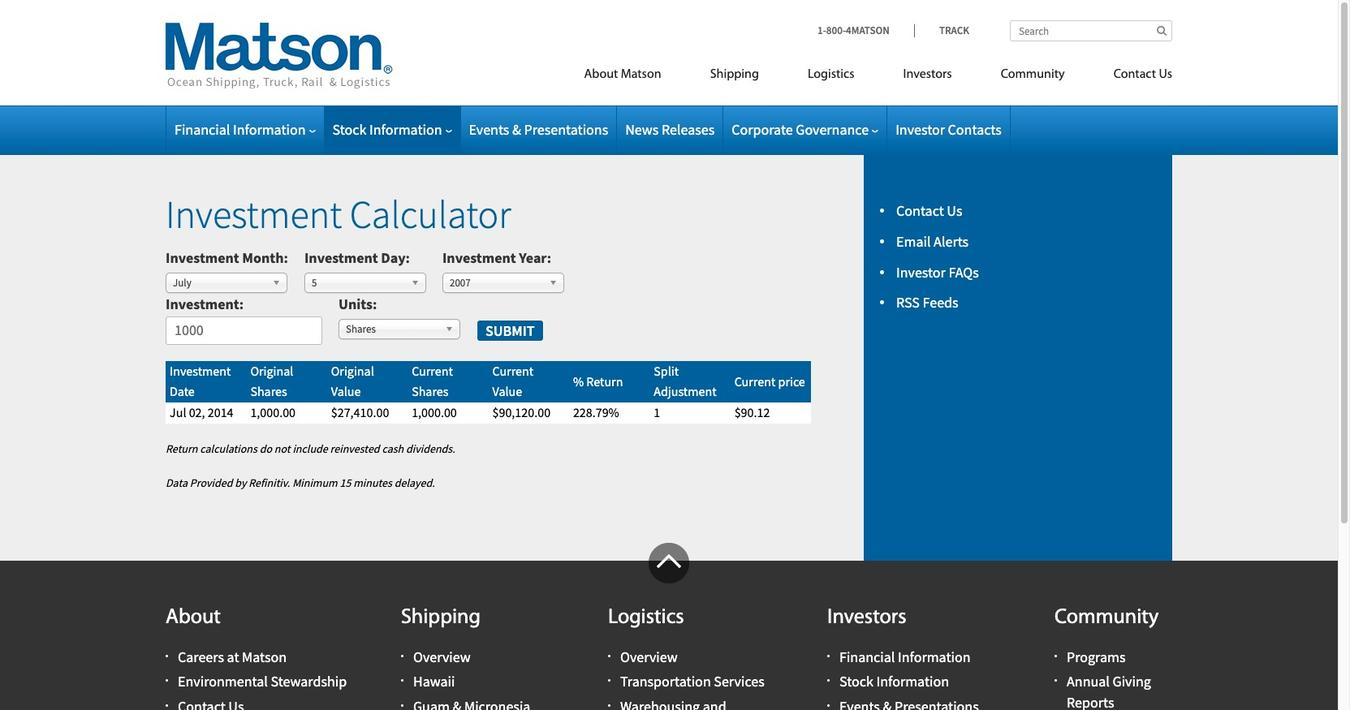 Task type: locate. For each thing, give the bounding box(es) containing it.
shares down units
[[346, 322, 376, 336]]

% return
[[573, 373, 623, 389]]

overview
[[413, 648, 471, 667], [620, 648, 678, 667]]

top menu navigation
[[511, 60, 1172, 93]]

us up alerts
[[947, 201, 962, 220]]

shares up do
[[250, 383, 287, 400]]

community up programs
[[1055, 607, 1159, 629]]

investment up date
[[170, 363, 231, 379]]

current up $90,120.00
[[492, 363, 534, 379]]

events & presentations link
[[469, 120, 608, 139]]

1 overview from the left
[[413, 648, 471, 667]]

1 horizontal spatial overview link
[[620, 648, 678, 667]]

current for price
[[734, 373, 776, 389]]

information for financial information
[[233, 120, 306, 139]]

1-800-4matson
[[818, 24, 890, 37]]

02,
[[189, 404, 205, 420]]

about
[[584, 68, 618, 81], [166, 607, 221, 629]]

0 vertical spatial community
[[1001, 68, 1065, 81]]

at
[[227, 648, 239, 667]]

community
[[1001, 68, 1065, 81], [1055, 607, 1159, 629]]

investors link
[[879, 60, 976, 93]]

0 vertical spatial financial information link
[[175, 120, 315, 139]]

investor down investors link
[[896, 120, 945, 139]]

about up presentations
[[584, 68, 618, 81]]

0 horizontal spatial current
[[412, 363, 453, 379]]

return right %
[[586, 373, 623, 389]]

0 vertical spatial matson
[[621, 68, 661, 81]]

1 horizontal spatial logistics
[[808, 68, 854, 81]]

0 vertical spatial contact
[[1114, 68, 1156, 81]]

1 vertical spatial matson
[[242, 648, 287, 667]]

programs link
[[1067, 648, 1126, 667]]

0 horizontal spatial matson
[[242, 648, 287, 667]]

about up careers on the left of the page
[[166, 607, 221, 629]]

2 value from the left
[[492, 383, 522, 400]]

shares for current shares
[[412, 383, 449, 400]]

1 original from the left
[[250, 363, 293, 379]]

0 horizontal spatial shipping
[[401, 607, 481, 629]]

logistics down 800-
[[808, 68, 854, 81]]

overview transportation services
[[620, 648, 764, 691]]

current for value
[[492, 363, 534, 379]]

value inside current value
[[492, 383, 522, 400]]

contact us link down the search image
[[1089, 60, 1172, 93]]

1 1,000.00 from the left
[[250, 404, 296, 420]]

overview inside overview transportation services
[[620, 648, 678, 667]]

1 horizontal spatial value
[[492, 383, 522, 400]]

0 horizontal spatial shares
[[250, 383, 287, 400]]

Investment number field
[[166, 317, 322, 345]]

current up $90.12
[[734, 373, 776, 389]]

Search search field
[[1010, 20, 1172, 41]]

1 horizontal spatial stock
[[839, 672, 873, 691]]

1 horizontal spatial contact us
[[1114, 68, 1172, 81]]

0 horizontal spatial logistics
[[608, 607, 684, 629]]

stock inside "financial information stock information"
[[839, 672, 873, 691]]

0 horizontal spatial stock information link
[[332, 120, 452, 139]]

1,000.00
[[250, 404, 296, 420], [412, 404, 457, 420]]

800-
[[826, 24, 846, 37]]

1 horizontal spatial us
[[1159, 68, 1172, 81]]

community down the search search field
[[1001, 68, 1065, 81]]

environmental
[[178, 672, 268, 691]]

investment up month
[[166, 190, 342, 239]]

us down the search image
[[1159, 68, 1172, 81]]

footer
[[0, 543, 1338, 710]]

0 vertical spatial financial
[[175, 120, 230, 139]]

0 vertical spatial contact us
[[1114, 68, 1172, 81]]

contact us up email alerts
[[896, 201, 962, 220]]

value up '$27,410.00'
[[331, 383, 361, 400]]

month
[[242, 248, 284, 267]]

0 horizontal spatial 1,000.00
[[250, 404, 296, 420]]

community inside footer
[[1055, 607, 1159, 629]]

financial information link for bottommost stock information link
[[839, 648, 971, 667]]

data
[[166, 476, 188, 490]]

overview up 'hawaii'
[[413, 648, 471, 667]]

0 vertical spatial us
[[1159, 68, 1172, 81]]

investors down track link
[[903, 68, 952, 81]]

0 vertical spatial investors
[[903, 68, 952, 81]]

financial information link
[[175, 120, 315, 139], [839, 648, 971, 667]]

1 horizontal spatial overview
[[620, 648, 678, 667]]

back to top image
[[649, 543, 689, 584]]

0 horizontal spatial overview
[[413, 648, 471, 667]]

1 horizontal spatial contact us link
[[1089, 60, 1172, 93]]

careers at matson environmental stewardship
[[178, 648, 347, 691]]

investor contacts link
[[896, 120, 1002, 139]]

alerts
[[934, 232, 969, 251]]

calculations
[[200, 441, 257, 456]]

news
[[625, 120, 659, 139]]

0 vertical spatial stock information link
[[332, 120, 452, 139]]

minimum
[[292, 476, 337, 490]]

0 horizontal spatial financial
[[175, 120, 230, 139]]

news releases link
[[625, 120, 715, 139]]

investors
[[903, 68, 952, 81], [827, 607, 907, 629]]

price
[[778, 373, 805, 389]]

1 horizontal spatial shares
[[346, 322, 376, 336]]

us
[[1159, 68, 1172, 81], [947, 201, 962, 220]]

financial
[[175, 120, 230, 139], [839, 648, 895, 667]]

0 horizontal spatial overview link
[[413, 648, 471, 667]]

1 horizontal spatial stock information link
[[839, 672, 949, 691]]

contact us down the search image
[[1114, 68, 1172, 81]]

0 horizontal spatial contact us
[[896, 201, 962, 220]]

1 vertical spatial financial
[[839, 648, 895, 667]]

1 vertical spatial contact
[[896, 201, 944, 220]]

track
[[939, 24, 969, 37]]

0 vertical spatial return
[[586, 373, 623, 389]]

current down the "shares" link
[[412, 363, 453, 379]]

2 original from the left
[[331, 363, 374, 379]]

overview link up 'transportation'
[[620, 648, 678, 667]]

$27,410.00
[[331, 404, 389, 420]]

investment up july
[[166, 248, 239, 267]]

1 vertical spatial shipping
[[401, 607, 481, 629]]

stock
[[332, 120, 366, 139], [839, 672, 873, 691]]

investment for investment year
[[442, 248, 516, 267]]

investors up "financial information stock information"
[[827, 607, 907, 629]]

1,000.00 down original shares
[[250, 404, 296, 420]]

shipping inside top menu navigation
[[710, 68, 759, 81]]

overview link for shipping
[[413, 648, 471, 667]]

minutes
[[353, 476, 392, 490]]

overview up 'transportation'
[[620, 648, 678, 667]]

0 vertical spatial investor
[[896, 120, 945, 139]]

track link
[[914, 24, 969, 37]]

contact us link up email alerts
[[896, 201, 962, 220]]

overview link up 'hawaii'
[[413, 648, 471, 667]]

refinitiv.
[[249, 476, 290, 490]]

value
[[331, 383, 361, 400], [492, 383, 522, 400]]

contact
[[1114, 68, 1156, 81], [896, 201, 944, 220]]

current shares
[[412, 363, 453, 400]]

15
[[340, 476, 351, 490]]

logistics link
[[783, 60, 879, 93]]

investment date
[[170, 363, 231, 400]]

investment up "2007"
[[442, 248, 516, 267]]

0 horizontal spatial value
[[331, 383, 361, 400]]

contact down the search search field
[[1114, 68, 1156, 81]]

1 horizontal spatial original
[[331, 363, 374, 379]]

1 horizontal spatial financial information link
[[839, 648, 971, 667]]

contact up 'email'
[[896, 201, 944, 220]]

0 vertical spatial shipping
[[710, 68, 759, 81]]

include
[[293, 441, 328, 456]]

original up '$27,410.00'
[[331, 363, 374, 379]]

investment down july
[[166, 295, 239, 314]]

shares inside current shares
[[412, 383, 449, 400]]

investor up 'rss feeds' at top
[[896, 263, 946, 281]]

1 vertical spatial about
[[166, 607, 221, 629]]

financial for financial information
[[175, 120, 230, 139]]

rss feeds
[[896, 293, 958, 312]]

1 vertical spatial investor
[[896, 263, 946, 281]]

1 overview link from the left
[[413, 648, 471, 667]]

financial for financial information stock information
[[839, 648, 895, 667]]

2 overview link from the left
[[620, 648, 678, 667]]

overview link
[[413, 648, 471, 667], [620, 648, 678, 667]]

1 horizontal spatial financial
[[839, 648, 895, 667]]

reinvested
[[330, 441, 380, 456]]

corporate governance
[[732, 120, 869, 139]]

1 horizontal spatial contact
[[1114, 68, 1156, 81]]

value inside 'original value'
[[331, 383, 361, 400]]

overview link for logistics
[[620, 648, 678, 667]]

original for value
[[331, 363, 374, 379]]

1 vertical spatial stock
[[839, 672, 873, 691]]

None search field
[[1010, 20, 1172, 41]]

0 vertical spatial logistics
[[808, 68, 854, 81]]

corporate governance link
[[732, 120, 878, 139]]

overview hawaii
[[413, 648, 471, 691]]

1,000.00 down current shares
[[412, 404, 457, 420]]

2 horizontal spatial current
[[734, 373, 776, 389]]

hawaii link
[[413, 672, 455, 691]]

us inside top menu navigation
[[1159, 68, 1172, 81]]

$90,120.00
[[492, 404, 550, 420]]

matson inside top menu navigation
[[621, 68, 661, 81]]

1 horizontal spatial 1,000.00
[[412, 404, 457, 420]]

matson up environmental stewardship link
[[242, 648, 287, 667]]

shipping up overview hawaii
[[401, 607, 481, 629]]

return up data at bottom
[[166, 441, 198, 456]]

original value
[[331, 363, 374, 400]]

value for original value
[[331, 383, 361, 400]]

1 horizontal spatial about
[[584, 68, 618, 81]]

1 vertical spatial financial information link
[[839, 648, 971, 667]]

financial inside "financial information stock information"
[[839, 648, 895, 667]]

investor
[[896, 120, 945, 139], [896, 263, 946, 281]]

0 vertical spatial contact us link
[[1089, 60, 1172, 93]]

1 horizontal spatial matson
[[621, 68, 661, 81]]

0 horizontal spatial financial information link
[[175, 120, 315, 139]]

original down investment number field
[[250, 363, 293, 379]]

delayed.
[[394, 476, 435, 490]]

2 horizontal spatial shares
[[412, 383, 449, 400]]

0 horizontal spatial about
[[166, 607, 221, 629]]

0 horizontal spatial us
[[947, 201, 962, 220]]

1 value from the left
[[331, 383, 361, 400]]

logistics down back to top image
[[608, 607, 684, 629]]

matson up news
[[621, 68, 661, 81]]

1 horizontal spatial current
[[492, 363, 534, 379]]

shipping up corporate on the top of page
[[710, 68, 759, 81]]

original shares
[[250, 363, 293, 400]]

4matson
[[846, 24, 890, 37]]

about inside top menu navigation
[[584, 68, 618, 81]]

1 vertical spatial stock information link
[[839, 672, 949, 691]]

investment for investment day
[[304, 248, 378, 267]]

investment up 5 link
[[304, 248, 378, 267]]

0 vertical spatial about
[[584, 68, 618, 81]]

investment for investment calculator
[[166, 190, 342, 239]]

return
[[586, 373, 623, 389], [166, 441, 198, 456]]

1 vertical spatial return
[[166, 441, 198, 456]]

about matson
[[584, 68, 661, 81]]

1 vertical spatial community
[[1055, 607, 1159, 629]]

2 overview from the left
[[620, 648, 678, 667]]

investment for investment date
[[170, 363, 231, 379]]

hawaii
[[413, 672, 455, 691]]

1 horizontal spatial shipping
[[710, 68, 759, 81]]

value up $90,120.00
[[492, 383, 522, 400]]

shares inside original shares
[[250, 383, 287, 400]]

2007
[[450, 276, 471, 289]]

shares up 'dividends.'
[[412, 383, 449, 400]]

1 vertical spatial us
[[947, 201, 962, 220]]

1
[[654, 404, 660, 420]]

0 horizontal spatial original
[[250, 363, 293, 379]]

information
[[233, 120, 306, 139], [369, 120, 442, 139], [898, 648, 971, 667], [876, 672, 949, 691]]

0 vertical spatial stock
[[332, 120, 366, 139]]

1 vertical spatial contact us link
[[896, 201, 962, 220]]

None submit
[[477, 320, 544, 342]]

current value
[[492, 363, 534, 400]]



Task type: describe. For each thing, give the bounding box(es) containing it.
events & presentations
[[469, 120, 608, 139]]

do
[[260, 441, 272, 456]]

financial information link for top stock information link
[[175, 120, 315, 139]]

investor for investor faqs
[[896, 263, 946, 281]]

data provided by refinitiv. minimum 15 minutes delayed.
[[166, 476, 435, 490]]

rss
[[896, 293, 920, 312]]

not
[[274, 441, 290, 456]]

investor faqs
[[896, 263, 979, 281]]

transportation services link
[[620, 672, 764, 691]]

split adjustment
[[654, 363, 717, 400]]

jul
[[170, 404, 186, 420]]

faqs
[[949, 263, 979, 281]]

financial information stock information
[[839, 648, 971, 691]]

footer containing about
[[0, 543, 1338, 710]]

news releases
[[625, 120, 715, 139]]

investor for investor contacts
[[896, 120, 945, 139]]

search image
[[1157, 25, 1167, 36]]

annual giving reports link
[[1067, 672, 1151, 710]]

programs annual giving reports
[[1067, 648, 1151, 710]]

5
[[312, 276, 317, 289]]

shares for original shares
[[250, 383, 287, 400]]

governance
[[796, 120, 869, 139]]

calculator
[[350, 190, 511, 239]]

$90.12
[[734, 404, 770, 420]]

investment month
[[166, 248, 284, 267]]

rss feeds link
[[896, 293, 958, 312]]

investment day
[[304, 248, 406, 267]]

presentations
[[524, 120, 608, 139]]

provided
[[190, 476, 233, 490]]

value for current value
[[492, 383, 522, 400]]

jul 02, 2014
[[170, 404, 233, 420]]

split
[[654, 363, 679, 379]]

july link
[[166, 272, 287, 293]]

careers at matson link
[[178, 648, 287, 667]]

0 horizontal spatial stock
[[332, 120, 366, 139]]

releases
[[662, 120, 715, 139]]

0 horizontal spatial contact us link
[[896, 201, 962, 220]]

adjustment
[[654, 383, 717, 400]]

1-
[[818, 24, 826, 37]]

feeds
[[923, 293, 958, 312]]

contacts
[[948, 120, 1002, 139]]

financial information
[[175, 120, 306, 139]]

careers
[[178, 648, 224, 667]]

1 vertical spatial logistics
[[608, 607, 684, 629]]

july
[[173, 276, 191, 289]]

dividends.
[[406, 441, 455, 456]]

%
[[573, 373, 584, 389]]

contact us inside top menu navigation
[[1114, 68, 1172, 81]]

current for shares
[[412, 363, 453, 379]]

information for financial information stock information
[[898, 648, 971, 667]]

investment calculator
[[166, 190, 511, 239]]

giving
[[1113, 672, 1151, 691]]

matson image
[[166, 23, 393, 89]]

year
[[519, 248, 547, 267]]

original for shares
[[250, 363, 293, 379]]

2014
[[208, 404, 233, 420]]

logistics inside top menu navigation
[[808, 68, 854, 81]]

overview for shipping
[[413, 648, 471, 667]]

by
[[235, 476, 246, 490]]

services
[[714, 672, 764, 691]]

about for about
[[166, 607, 221, 629]]

events
[[469, 120, 509, 139]]

programs
[[1067, 648, 1126, 667]]

email
[[896, 232, 931, 251]]

&
[[512, 120, 521, 139]]

corporate
[[732, 120, 793, 139]]

return calculations do not include reinvested cash dividends.
[[166, 441, 455, 456]]

investment for investment
[[166, 295, 239, 314]]

stock information
[[332, 120, 442, 139]]

1-800-4matson link
[[818, 24, 914, 37]]

community link
[[976, 60, 1089, 93]]

matson inside careers at matson environmental stewardship
[[242, 648, 287, 667]]

1 horizontal spatial return
[[586, 373, 623, 389]]

cash
[[382, 441, 404, 456]]

0 horizontal spatial contact
[[896, 201, 944, 220]]

shares link
[[339, 319, 460, 339]]

about for about matson
[[584, 68, 618, 81]]

investment for investment month
[[166, 248, 239, 267]]

investors inside top menu navigation
[[903, 68, 952, 81]]

1 vertical spatial contact us
[[896, 201, 962, 220]]

date
[[170, 383, 195, 400]]

email alerts
[[896, 232, 969, 251]]

reports
[[1067, 693, 1114, 710]]

stewardship
[[271, 672, 347, 691]]

2 1,000.00 from the left
[[412, 404, 457, 420]]

shipping link
[[686, 60, 783, 93]]

community inside community link
[[1001, 68, 1065, 81]]

1 vertical spatial investors
[[827, 607, 907, 629]]

5 link
[[304, 272, 426, 293]]

day
[[381, 248, 406, 267]]

investor faqs link
[[896, 263, 979, 281]]

228.79%
[[573, 404, 619, 420]]

email alerts link
[[896, 232, 969, 251]]

environmental stewardship link
[[178, 672, 347, 691]]

about matson link
[[560, 60, 686, 93]]

current price
[[734, 373, 805, 389]]

transportation
[[620, 672, 711, 691]]

contact inside top menu navigation
[[1114, 68, 1156, 81]]

information for stock information
[[369, 120, 442, 139]]

0 horizontal spatial return
[[166, 441, 198, 456]]

overview for logistics
[[620, 648, 678, 667]]

annual
[[1067, 672, 1110, 691]]



Task type: vqa. For each thing, say whether or not it's contained in the screenshot.
the topmost Stock
yes



